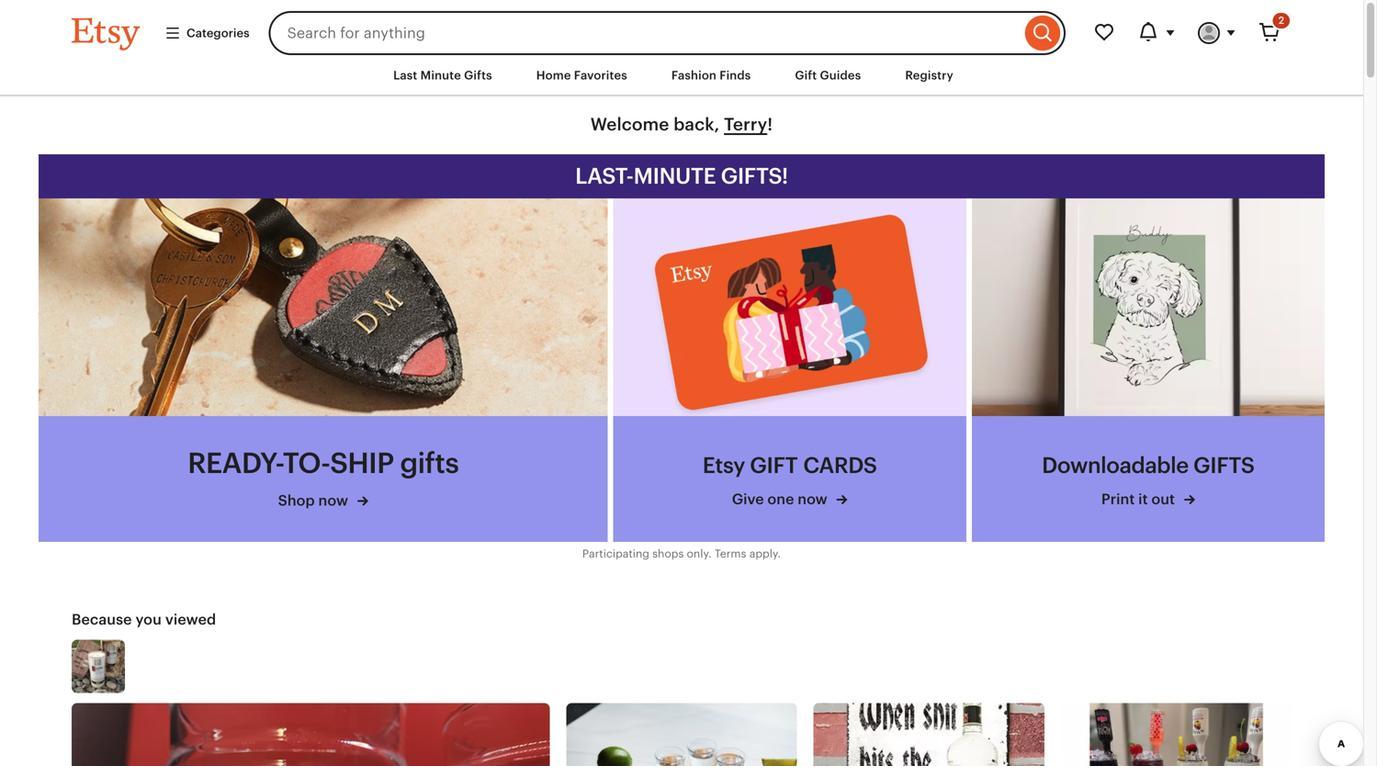 Task type: describe. For each thing, give the bounding box(es) containing it.
downloadable
[[1042, 453, 1189, 478]]

favorites
[[574, 68, 628, 82]]

categories banner
[[39, 0, 1325, 55]]

2 link
[[1248, 11, 1292, 55]]

now inside shop now link
[[319, 493, 348, 509]]

one
[[768, 491, 794, 508]]

a custom digital print of a white dog winking featuring the name "buddy" written in a cursive font on the top shown in a black frame. image
[[972, 198, 1325, 416]]

2 sizes available - reproduction vintage metal ketel one sign - bar, man cave, or she-shed signs image
[[814, 703, 1045, 767]]

print it out link
[[1038, 489, 1260, 510]]

finds
[[720, 68, 751, 82]]

you
[[136, 611, 162, 628]]

give one now link
[[698, 489, 882, 510]]

gifts
[[464, 68, 492, 82]]

set of 2 ketel one glasses image
[[72, 703, 550, 767]]

give
[[732, 491, 764, 508]]

back,
[[674, 115, 720, 134]]

welcome back, terry !
[[591, 115, 773, 134]]

shops
[[653, 548, 684, 560]]

ship
[[330, 447, 394, 480]]

welcome
[[591, 115, 670, 134]]

an orange holiday etsy gift card featuring an illustration of one person exchanging a wrapped gift with another person. image
[[614, 198, 967, 416]]

last
[[393, 68, 418, 82]]

fashion finds link
[[658, 59, 765, 92]]

categories button
[[151, 16, 263, 50]]

terry link
[[724, 115, 768, 134]]

gift cards
[[750, 453, 877, 478]]

shop now
[[278, 493, 352, 509]]

minute
[[634, 164, 716, 189]]

because you viewed
[[72, 611, 216, 628]]

print
[[1102, 491, 1135, 508]]

2
[[1279, 15, 1285, 26]]

minute
[[421, 68, 461, 82]]

out
[[1152, 491, 1175, 508]]

shop now link
[[188, 491, 459, 511]]

now inside give one now link
[[798, 491, 828, 508]]

etsy gift cards
[[703, 453, 877, 478]]

last-minute gifts!
[[575, 164, 788, 189]]

gift guides link
[[782, 59, 875, 92]]

it
[[1139, 491, 1148, 508]]

to-
[[283, 447, 330, 480]]

categories
[[187, 26, 250, 40]]

because
[[72, 611, 132, 628]]



Task type: vqa. For each thing, say whether or not it's contained in the screenshot.
Print
yes



Task type: locate. For each thing, give the bounding box(es) containing it.
fashion
[[672, 68, 717, 82]]

guides
[[820, 68, 861, 82]]

now
[[798, 491, 828, 508], [319, 493, 348, 509]]

registry
[[906, 68, 954, 82]]

etsy
[[703, 453, 745, 478]]

give one now
[[732, 491, 831, 508]]

none search field inside categories banner
[[269, 11, 1066, 55]]

now right one
[[798, 491, 828, 508]]

shop
[[278, 493, 315, 509]]

menu bar containing categories
[[0, 0, 1364, 97]]

1 horizontal spatial now
[[798, 491, 828, 508]]

registry link
[[892, 59, 968, 92]]

print it out
[[1102, 491, 1179, 508]]

home favorites link
[[523, 59, 641, 92]]

only.
[[687, 548, 712, 560]]

viewed
[[165, 611, 216, 628]]

fashion finds
[[672, 68, 751, 82]]

home
[[536, 68, 571, 82]]

last minute gifts link
[[380, 59, 506, 92]]

Search for anything text field
[[269, 11, 1021, 55]]

gifts
[[400, 447, 459, 480]]

custom wine alcohol tumbler image
[[1061, 703, 1292, 767]]

None search field
[[269, 11, 1066, 55]]

now right shop
[[319, 493, 348, 509]]

0 horizontal spatial now
[[319, 493, 348, 509]]

last-minute gifts! link
[[39, 154, 1325, 198]]

ready-
[[188, 447, 283, 480]]

downloadable gifts
[[1042, 453, 1255, 478]]

!
[[768, 115, 773, 134]]

a black leather key chain guitar pick holder shown personalized with gold imprinted initials. image
[[39, 198, 608, 416]]

participating shops only. terms apply.
[[583, 548, 781, 560]]

last-
[[575, 164, 634, 189]]

last minute gifts
[[393, 68, 492, 82]]

ready-to-ship gifts
[[188, 447, 459, 480]]

terms apply.
[[715, 548, 781, 560]]

gifts
[[1194, 453, 1255, 478]]

personalized round o' shots board - custom engraving image
[[567, 703, 797, 767]]

terry
[[724, 115, 768, 134]]

gifts!
[[721, 164, 788, 189]]

menu bar containing last minute gifts
[[39, 55, 1325, 97]]

ketel one alcohol candle/1 liter bottle/1 liter vs 750 ml = more burn time! image
[[72, 640, 125, 693]]

home favorites
[[536, 68, 628, 82]]

menu bar
[[0, 0, 1364, 97], [39, 55, 1325, 97]]

gift guides
[[795, 68, 861, 82]]

gift
[[795, 68, 817, 82]]

participating
[[583, 548, 650, 560]]



